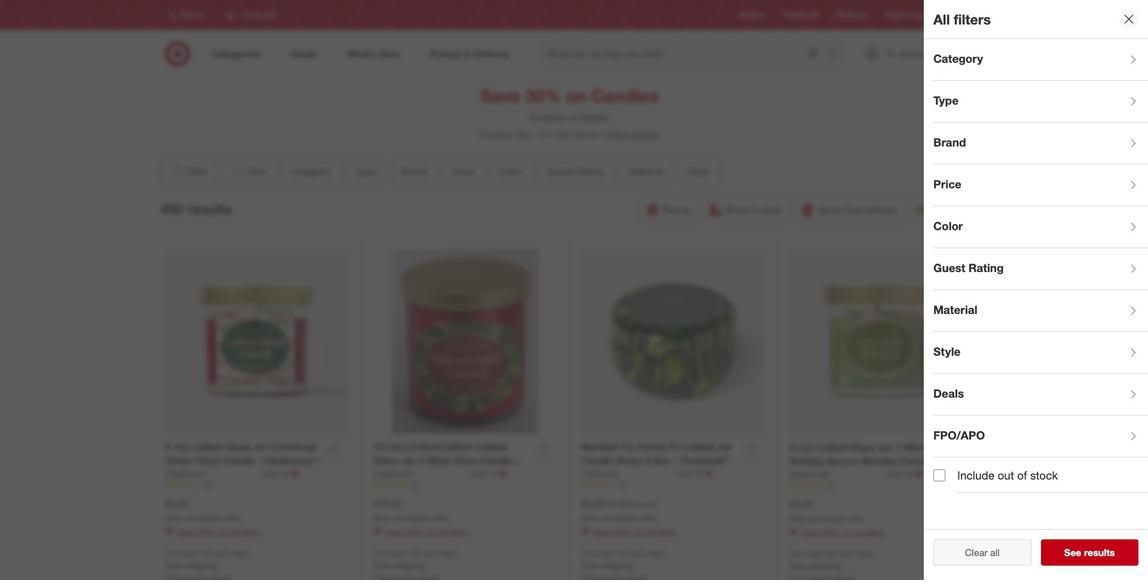 Task type: describe. For each thing, give the bounding box(es) containing it.
glass inside 15.1oz limited edition lidded glass jar 2-wick clove candle christmas cheer - opalhouse™
[[373, 454, 399, 466]]

shipping
[[933, 204, 971, 216]]

1 vertical spatial type button
[[346, 159, 387, 185]]

or
[[568, 111, 578, 123]]

fir
[[669, 441, 681, 453]]

tin
[[621, 441, 635, 453]]

clove inside '4.1oz lidded glass jar christmas cheer clove candle - opalhouse™'
[[195, 454, 221, 466]]

450 for 450 results
[[161, 200, 184, 217]]

71
[[826, 481, 834, 490]]

0 horizontal spatial category button
[[281, 159, 341, 185]]

wick inside 15.1oz limited edition lidded glass jar 2-wick clove candle christmas cheer - opalhouse™
[[428, 454, 450, 466]]

same day delivery
[[817, 204, 898, 216]]

1 horizontal spatial brand button
[[933, 123, 1148, 164]]

1 horizontal spatial color button
[[933, 206, 1148, 248]]

ships for 4.1oz lidded glass jar 1-wick holiday spruce woodsy candle - opalhouse™
[[806, 549, 823, 558]]

fpo/apo
[[933, 428, 985, 442]]

4.1oz lidded glass jar 1-wick holiday spruce woodsy candle - opalhouse™
[[789, 441, 938, 481]]

¬ for 15.1oz limited edition lidded glass jar 2-wick clove candle christmas cheer - opalhouse™
[[499, 467, 507, 479]]

target circle link
[[885, 10, 925, 20]]

cheer inside 15.1oz limited edition lidded glass jar 2-wick clove candle christmas cheer - opalhouse™
[[423, 468, 450, 480]]

online for clove
[[222, 514, 241, 523]]

marbled tin forest fir lidded jar candle green 5.8oz - threshold™
[[581, 441, 732, 466]]

free shipping * for 15.1oz limited edition lidded glass jar 2-wick clove candle christmas cheer - opalhouse™
[[373, 560, 427, 570]]

purchased for clove
[[186, 514, 220, 523]]

shipping for 4.1oz lidded glass jar christmas cheer clove candle - opalhouse™
[[184, 560, 216, 570]]

style inside the all filters dialog
[[933, 344, 961, 358]]

0 vertical spatial rating
[[576, 166, 604, 178]]

same day delivery button
[[795, 197, 906, 223]]

shop
[[726, 204, 748, 216]]

stock
[[1030, 468, 1058, 482]]

orders for green
[[646, 549, 666, 558]]

ships for 15.1oz limited edition lidded glass jar 2-wick clove candle christmas cheer - opalhouse™
[[390, 549, 407, 558]]

weekly
[[785, 10, 808, 19]]

0 horizontal spatial material
[[629, 166, 663, 178]]

shipping for marbled tin forest fir lidded jar candle green 5.8oz - threshold™
[[600, 560, 632, 570]]

30% inside save 30% on candles in-store or online
[[525, 85, 561, 106]]

include out of stock
[[957, 468, 1058, 482]]

purchased inside the $5.00 ( $0.86 /ounce ) when purchased online
[[602, 514, 636, 523]]

$10.00
[[373, 497, 402, 509]]

2-
[[419, 454, 428, 466]]

4.1oz for 4.1oz lidded glass jar christmas cheer clove candle - opalhouse™
[[165, 441, 189, 453]]

expires dec 13
[[481, 129, 545, 141]]

guest rating inside the all filters dialog
[[933, 261, 1004, 274]]

0 horizontal spatial price
[[452, 166, 474, 178]]

deals
[[933, 386, 964, 400]]

find stores
[[945, 10, 981, 19]]

orders for spruce
[[854, 549, 874, 558]]

only ships with $35 orders for holiday
[[789, 549, 874, 558]]

15.1oz limited edition lidded glass jar 2-wick clove candle christmas cheer - opalhouse™ link
[[373, 440, 529, 480]]

find
[[945, 10, 958, 19]]

with for candle
[[617, 549, 630, 558]]

type button inside the all filters dialog
[[933, 81, 1148, 123]]

15.1oz limited edition lidded glass jar 2-wick clove candle christmas cheer - opalhouse™
[[373, 441, 514, 480]]

category inside the all filters dialog
[[933, 51, 983, 65]]

opalhouse link for holiday
[[789, 468, 884, 480]]

sort button
[[221, 159, 276, 185]]

on inside save 30% on candles in-store or online
[[566, 85, 587, 106]]

0 horizontal spatial guest
[[548, 166, 573, 178]]

with for 2-
[[409, 549, 422, 558]]

guest inside the all filters dialog
[[933, 261, 965, 274]]

registry link
[[739, 10, 765, 20]]

free shipping * for 4.1oz lidded glass jar 1-wick holiday spruce woodsy candle - opalhouse™
[[789, 561, 843, 571]]

$10.00 when purchased online
[[373, 497, 449, 523]]

see
[[1064, 547, 1082, 559]]

opalhouse for 2-
[[373, 468, 414, 478]]

clear
[[965, 547, 988, 559]]

save inside save 30% on candles in-store or online
[[481, 85, 520, 106]]

ships for 4.1oz lidded glass jar christmas cheer clove candle - opalhouse™
[[182, 549, 199, 558]]

pickup button
[[640, 197, 699, 223]]

filter button
[[161, 159, 216, 185]]

when for 15.1oz limited edition lidded glass jar 2-wick clove candle christmas cheer - opalhouse™
[[373, 514, 392, 523]]

online
[[580, 111, 609, 123]]

1-
[[895, 441, 904, 453]]

glass for spruce
[[850, 441, 875, 453]]

wick inside 4.1oz lidded glass jar 1-wick holiday spruce woodsy candle - opalhouse™
[[904, 441, 926, 453]]

deals button
[[933, 374, 1148, 416]]

in-
[[530, 111, 542, 123]]

candle inside marbled tin forest fir lidded jar candle green 5.8oz - threshold™
[[581, 454, 613, 466]]

1 vertical spatial style button
[[933, 332, 1148, 374]]

color inside the all filters dialog
[[933, 219, 963, 232]]

free shipping * for 4.1oz lidded glass jar christmas cheer clove candle - opalhouse™
[[165, 560, 219, 570]]

450 results
[[161, 200, 232, 217]]

* for candle
[[216, 560, 219, 570]]

weekly ad link
[[785, 10, 818, 20]]

ad
[[810, 10, 818, 19]]

shipping for 4.1oz lidded glass jar 1-wick holiday spruce woodsy candle - opalhouse™
[[808, 561, 840, 571]]

117
[[202, 480, 214, 489]]

store inside button
[[761, 204, 783, 216]]

only at ¬ for clove
[[470, 467, 507, 479]]

only ships with $35 orders for clove
[[165, 549, 250, 558]]

purchased for holiday
[[810, 514, 844, 523]]

1 horizontal spatial category button
[[933, 39, 1148, 81]]

opalhouse™ inside 15.1oz limited edition lidded glass jar 2-wick clove candle christmas cheer - opalhouse™
[[459, 468, 514, 480]]

free for 4.1oz lidded glass jar christmas cheer clove candle - opalhouse™
[[165, 560, 182, 570]]

weekly ad
[[785, 10, 818, 19]]

$5.00 ( $0.86 /ounce ) when purchased online
[[581, 497, 658, 523]]

marbled tin forest fir lidded jar candle green 5.8oz - threshold™ link
[[581, 440, 737, 468]]

redcard
[[838, 10, 866, 19]]

Include out of stock checkbox
[[933, 469, 945, 481]]

threshold™
[[679, 454, 730, 466]]

0 horizontal spatial brand button
[[391, 159, 437, 185]]

threshold
[[581, 468, 619, 478]]

jar inside marbled tin forest fir lidded jar candle green 5.8oz - threshold™
[[717, 441, 732, 453]]

details
[[631, 129, 659, 141]]

)
[[656, 499, 658, 509]]

save for 15.1oz limited edition lidded glass jar 2-wick clove candle christmas cheer - opalhouse™
[[385, 527, 403, 537]]

filters
[[954, 11, 991, 27]]

at for 5.8oz
[[696, 468, 703, 478]]

circle
[[907, 10, 925, 19]]

1 horizontal spatial price button
[[933, 164, 1148, 206]]

see results
[[1064, 547, 1115, 559]]

0 vertical spatial material button
[[618, 159, 673, 185]]

¬ for 4.1oz lidded glass jar christmas cheer clove candle - opalhouse™
[[291, 467, 298, 479]]

save 30% on candles in-store or online
[[481, 85, 659, 123]]

when inside the $5.00 ( $0.86 /ounce ) when purchased online
[[581, 514, 600, 523]]

save for 4.1oz lidded glass jar 1-wick holiday spruce woodsy candle - opalhouse™
[[801, 528, 820, 538]]

0 horizontal spatial price button
[[442, 159, 484, 185]]

¬ for marbled tin forest fir lidded jar candle green 5.8oz - threshold™
[[705, 467, 713, 479]]

shop in store
[[726, 204, 783, 216]]

items
[[574, 129, 597, 141]]

at for clove
[[489, 468, 496, 478]]

with for holiday
[[825, 549, 838, 558]]

search button
[[822, 41, 851, 69]]

in
[[751, 204, 758, 216]]

store inside save 30% on candles in-store or online
[[542, 111, 565, 123]]

75 link
[[373, 479, 557, 490]]

$35 for wick
[[424, 549, 436, 558]]

15.1oz
[[373, 441, 402, 453]]

when for 4.1oz lidded glass jar 1-wick holiday spruce woodsy candle - opalhouse™
[[789, 514, 808, 523]]

of
[[1017, 468, 1027, 482]]

redcard link
[[838, 10, 866, 20]]

1 horizontal spatial guest rating button
[[933, 248, 1148, 290]]

0 horizontal spatial style button
[[678, 159, 720, 185]]

0 horizontal spatial brand
[[402, 166, 427, 178]]

target circle
[[885, 10, 925, 19]]

christmas inside 15.1oz limited edition lidded glass jar 2-wick clove candle christmas cheer - opalhouse™
[[373, 468, 420, 480]]

13
[[535, 129, 545, 141]]

glass for candle
[[225, 441, 251, 453]]

4.1oz lidded glass jar christmas cheer clove candle - opalhouse™ link
[[165, 440, 321, 468]]

brand inside the all filters dialog
[[933, 135, 966, 149]]

save for 4.1oz lidded glass jar christmas cheer clove candle - opalhouse™
[[177, 527, 195, 537]]

clear all
[[965, 547, 1000, 559]]

candles for 4.1oz lidded glass jar christmas cheer clove candle - opalhouse™
[[229, 527, 260, 537]]

4.1oz for 4.1oz lidded glass jar 1-wick holiday spruce woodsy candle - opalhouse™
[[789, 441, 813, 453]]

delivery
[[864, 204, 898, 216]]

only at ¬ for -
[[262, 467, 298, 479]]

christmas inside '4.1oz lidded glass jar christmas cheer clove candle - opalhouse™'
[[271, 441, 317, 453]]

save 30% on candles for green
[[593, 527, 676, 537]]

all filters
[[933, 11, 991, 27]]

candle inside '4.1oz lidded glass jar christmas cheer clove candle - opalhouse™'
[[223, 454, 255, 466]]

17 link
[[581, 479, 765, 490]]

free for marbled tin forest fir lidded jar candle green 5.8oz - threshold™
[[581, 560, 598, 570]]

$5.00 when purchased online for holiday
[[789, 498, 865, 523]]

forest
[[638, 441, 667, 453]]

(
[[607, 499, 609, 509]]

day
[[845, 204, 861, 216]]

woodsy
[[861, 455, 897, 467]]

results for 450 results
[[187, 200, 232, 217]]



Task type: locate. For each thing, give the bounding box(es) containing it.
$5.00 for 4.1oz lidded glass jar 1-wick holiday spruce woodsy candle - opalhouse™
[[789, 498, 813, 510]]

opalhouse for clove
[[165, 468, 206, 478]]

- down edition
[[453, 468, 457, 480]]

candles up online on the top of page
[[591, 85, 659, 106]]

candles down $10.00 when purchased online
[[437, 527, 468, 537]]

lidded up 117 on the bottom left of the page
[[192, 441, 223, 453]]

opalhouse
[[165, 468, 206, 478], [373, 468, 414, 478], [789, 469, 830, 479]]

4.1oz lidded glass jar 1-wick holiday spruce woodsy candle - opalhouse™ image
[[789, 249, 974, 434], [789, 249, 974, 434]]

0 vertical spatial guest
[[548, 166, 573, 178]]

1 horizontal spatial style
[[933, 344, 961, 358]]

1 vertical spatial brand
[[402, 166, 427, 178]]

purchased inside $10.00 when purchased online
[[394, 514, 428, 523]]

threshold link
[[581, 468, 674, 479]]

wick
[[904, 441, 926, 453], [428, 454, 450, 466]]

purchased down $10.00
[[394, 514, 428, 523]]

¬
[[291, 467, 298, 479], [499, 467, 507, 479], [705, 467, 713, 479], [915, 468, 923, 480]]

guest rating button
[[537, 159, 614, 185], [933, 248, 1148, 290]]

1 horizontal spatial cheer
[[423, 468, 450, 480]]

purchased for 2-
[[394, 514, 428, 523]]

with for clove
[[201, 549, 214, 558]]

candle up 117 link
[[223, 454, 255, 466]]

cheer inside '4.1oz lidded glass jar christmas cheer clove candle - opalhouse™'
[[165, 454, 193, 466]]

wick left fpo/apo
[[904, 441, 926, 453]]

30% up in-
[[525, 85, 561, 106]]

at for woodsy
[[906, 469, 913, 479]]

450 down filter 'button'
[[161, 200, 184, 217]]

lidded inside marbled tin forest fir lidded jar candle green 5.8oz - threshold™
[[684, 441, 715, 453]]

on down '/ounce' at the right bottom
[[633, 527, 643, 537]]

candles for marbled tin forest fir lidded jar candle green 5.8oz - threshold™
[[645, 527, 676, 537]]

0 horizontal spatial clove
[[195, 454, 221, 466]]

category button
[[933, 39, 1148, 81], [281, 159, 341, 185]]

0 horizontal spatial material button
[[618, 159, 673, 185]]

0 vertical spatial 450
[[555, 129, 571, 141]]

on for 4.1oz lidded glass jar 1-wick holiday spruce woodsy candle - opalhouse™
[[842, 528, 851, 538]]

1 horizontal spatial price
[[933, 177, 962, 191]]

at down threshold™
[[696, 468, 703, 478]]

1 horizontal spatial 4.1oz
[[789, 441, 813, 453]]

* for green
[[632, 560, 635, 570]]

same
[[817, 204, 842, 216]]

glass down 15.1oz
[[373, 454, 399, 466]]

4.1oz
[[165, 441, 189, 453], [789, 441, 813, 453]]

opalhouse™ inside 4.1oz lidded glass jar 1-wick holiday spruce woodsy candle - opalhouse™
[[789, 469, 844, 481]]

green
[[616, 454, 643, 466]]

2 clove from the left
[[452, 454, 478, 466]]

when inside $10.00 when purchased online
[[373, 514, 392, 523]]

results inside button
[[1084, 547, 1115, 559]]

30% down $10.00 when purchased online
[[406, 527, 423, 537]]

candles down 117 link
[[229, 527, 260, 537]]

lidded right edition
[[476, 441, 507, 453]]

1 horizontal spatial color
[[933, 219, 963, 232]]

0 horizontal spatial 4.1oz
[[165, 441, 189, 453]]

1 vertical spatial material
[[933, 302, 978, 316]]

117 link
[[165, 479, 349, 490]]

find stores link
[[945, 10, 981, 20]]

at up 117 link
[[281, 468, 288, 478]]

What can we help you find? suggestions appear below search field
[[539, 41, 830, 67]]

glass inside '4.1oz lidded glass jar christmas cheer clove candle - opalhouse™'
[[225, 441, 251, 453]]

0 horizontal spatial wick
[[428, 454, 450, 466]]

$35 for candle
[[216, 549, 227, 558]]

0 vertical spatial guest rating button
[[537, 159, 614, 185]]

0 vertical spatial guest rating
[[548, 166, 604, 178]]

orders for wick
[[438, 549, 458, 558]]

online for 2-
[[430, 514, 449, 523]]

17
[[618, 480, 626, 489]]

clove up 117 on the bottom left of the page
[[195, 454, 221, 466]]

75
[[410, 480, 418, 489]]

online down 117 link
[[222, 514, 241, 523]]

0 vertical spatial wick
[[904, 441, 926, 453]]

only
[[262, 468, 279, 478], [470, 468, 487, 478], [676, 468, 693, 478], [886, 469, 903, 479], [165, 549, 180, 558], [373, 549, 388, 558], [581, 549, 596, 558], [789, 549, 804, 558]]

christmas down 15.1oz
[[373, 468, 420, 480]]

spruce
[[826, 455, 859, 467]]

orders for candle
[[229, 549, 250, 558]]

jar up 117 link
[[253, 441, 268, 453]]

$5.00 inside the $5.00 ( $0.86 /ounce ) when purchased online
[[581, 497, 605, 509]]

- up 117 link
[[258, 454, 262, 466]]

store left or
[[542, 111, 565, 123]]

- inside marbled tin forest fir lidded jar candle green 5.8oz - threshold™
[[673, 454, 677, 466]]

0 horizontal spatial opalhouse
[[165, 468, 206, 478]]

clear all button
[[933, 539, 1031, 566]]

on down $10.00 when purchased online
[[425, 527, 435, 537]]

material inside the all filters dialog
[[933, 302, 978, 316]]

1 horizontal spatial $5.00 when purchased online
[[789, 498, 865, 523]]

- inside '4.1oz lidded glass jar christmas cheer clove candle - opalhouse™'
[[258, 454, 262, 466]]

1 clove from the left
[[195, 454, 221, 466]]

glass up 117 link
[[225, 441, 251, 453]]

opalhouse link up 75
[[373, 468, 467, 479]]

* for wick
[[424, 560, 427, 570]]

only at ¬ down edition
[[470, 467, 507, 479]]

orders
[[229, 549, 250, 558], [438, 549, 458, 558], [646, 549, 666, 558], [854, 549, 874, 558]]

1 horizontal spatial material
[[933, 302, 978, 316]]

type inside the all filters dialog
[[933, 93, 959, 107]]

1 vertical spatial guest rating
[[933, 261, 1004, 274]]

4.1oz lidded glass jar 1-wick holiday spruce woodsy candle - opalhouse™ link
[[789, 441, 946, 481]]

0 vertical spatial type
[[933, 93, 959, 107]]

results for see results
[[1084, 547, 1115, 559]]

candle up 75 link
[[481, 454, 512, 466]]

¬ for 4.1oz lidded glass jar 1-wick holiday spruce woodsy candle - opalhouse™
[[915, 468, 923, 480]]

only at ¬ down 1-
[[886, 468, 923, 480]]

opalhouse™
[[264, 454, 319, 466], [459, 468, 514, 480], [789, 469, 844, 481]]

- inside 4.1oz lidded glass jar 1-wick holiday spruce woodsy candle - opalhouse™
[[934, 455, 938, 467]]

30% down 71 at the right of page
[[822, 528, 839, 538]]

0 horizontal spatial type
[[356, 166, 376, 178]]

only at ¬ down '4.1oz lidded glass jar christmas cheer clove candle - opalhouse™'
[[262, 467, 298, 479]]

2 horizontal spatial opalhouse™
[[789, 469, 844, 481]]

450 for 450 items
[[555, 129, 571, 141]]

sort
[[248, 166, 266, 178]]

pickup
[[662, 204, 691, 216]]

1 vertical spatial material button
[[933, 290, 1148, 332]]

4.1oz lidded glass jar christmas cheer clove candle - opalhouse™ image
[[165, 249, 349, 433], [165, 249, 349, 433]]

0 vertical spatial type button
[[933, 81, 1148, 123]]

purchased down 117 on the bottom left of the page
[[186, 514, 220, 523]]

only at ¬
[[262, 467, 298, 479], [470, 467, 507, 479], [676, 467, 713, 479], [886, 468, 923, 480]]

opalhouse link
[[165, 468, 259, 479], [373, 468, 467, 479], [789, 468, 884, 480]]

0 vertical spatial material
[[629, 166, 663, 178]]

1 horizontal spatial glass
[[373, 454, 399, 466]]

include
[[957, 468, 995, 482]]

ships for marbled tin forest fir lidded jar candle green 5.8oz - threshold™
[[598, 549, 615, 558]]

results down filter in the left top of the page
[[187, 200, 232, 217]]

0 horizontal spatial color button
[[489, 159, 533, 185]]

online inside the $5.00 ( $0.86 /ounce ) when purchased online
[[638, 514, 657, 523]]

online down '/ounce' at the right bottom
[[638, 514, 657, 523]]

purchased
[[186, 514, 220, 523], [394, 514, 428, 523], [602, 514, 636, 523], [810, 514, 844, 523]]

color
[[499, 166, 522, 178], [933, 219, 963, 232]]

opalhouse up 75
[[373, 468, 414, 478]]

free shipping * for marbled tin forest fir lidded jar candle green 5.8oz - threshold™
[[581, 560, 635, 570]]

results right see
[[1084, 547, 1115, 559]]

save 30% on candles for wick
[[385, 527, 468, 537]]

1 horizontal spatial christmas
[[373, 468, 420, 480]]

- down 'fir'
[[673, 454, 677, 466]]

save 30% on candles for candle
[[177, 527, 260, 537]]

search
[[822, 49, 851, 61]]

lidded inside '4.1oz lidded glass jar christmas cheer clove candle - opalhouse™'
[[192, 441, 223, 453]]

with
[[201, 549, 214, 558], [409, 549, 422, 558], [617, 549, 630, 558], [825, 549, 838, 558]]

wick down the limited at bottom
[[428, 454, 450, 466]]

candles down 71 link
[[853, 528, 884, 538]]

$5.00 for marbled tin forest fir lidded jar candle green 5.8oz - threshold™
[[581, 497, 605, 509]]

shipping for 15.1oz limited edition lidded glass jar 2-wick clove candle christmas cheer - opalhouse™
[[392, 560, 424, 570]]

4.1oz inside 4.1oz lidded glass jar 1-wick holiday spruce woodsy candle - opalhouse™
[[789, 441, 813, 453]]

0 vertical spatial style button
[[678, 159, 720, 185]]

color down expires dec 13
[[499, 166, 522, 178]]

0 horizontal spatial category
[[291, 166, 331, 178]]

offer details button
[[597, 128, 659, 142]]

0 vertical spatial category button
[[933, 39, 1148, 81]]

opalhouse link up 71 at the right of page
[[789, 468, 884, 480]]

christmas
[[271, 441, 317, 453], [373, 468, 420, 480]]

lidded inside 4.1oz lidded glass jar 1-wick holiday spruce woodsy candle - opalhouse™
[[816, 441, 847, 453]]

clove down edition
[[452, 454, 478, 466]]

0 vertical spatial category
[[933, 51, 983, 65]]

stores
[[960, 10, 981, 19]]

0 vertical spatial style
[[688, 166, 709, 178]]

candles inside save 30% on candles in-store or online
[[591, 85, 659, 106]]

ships
[[182, 549, 199, 558], [390, 549, 407, 558], [598, 549, 615, 558], [806, 549, 823, 558]]

jar inside 15.1oz limited edition lidded glass jar 2-wick clove candle christmas cheer - opalhouse™
[[401, 454, 416, 466]]

glass inside 4.1oz lidded glass jar 1-wick holiday spruce woodsy candle - opalhouse™
[[850, 441, 875, 453]]

clove inside 15.1oz limited edition lidded glass jar 2-wick clove candle christmas cheer - opalhouse™
[[452, 454, 478, 466]]

1 horizontal spatial guest
[[933, 261, 965, 274]]

free shipping *
[[165, 560, 219, 570], [373, 560, 427, 570], [581, 560, 635, 570], [789, 561, 843, 571]]

style up "deals"
[[933, 344, 961, 358]]

30% down 117 on the bottom left of the page
[[198, 527, 215, 537]]

save 30% on candles down 71 at the right of page
[[801, 528, 884, 538]]

rating inside the all filters dialog
[[969, 261, 1004, 274]]

out
[[998, 468, 1014, 482]]

rating
[[576, 166, 604, 178], [969, 261, 1004, 274]]

see results button
[[1041, 539, 1139, 566]]

1 horizontal spatial rating
[[969, 261, 1004, 274]]

material button
[[618, 159, 673, 185], [933, 290, 1148, 332]]

*
[[216, 560, 219, 570], [424, 560, 427, 570], [632, 560, 635, 570], [840, 561, 843, 571]]

1 horizontal spatial type
[[933, 93, 959, 107]]

jar up threshold™
[[717, 441, 732, 453]]

candle inside 4.1oz lidded glass jar 1-wick holiday spruce woodsy candle - opalhouse™
[[900, 455, 932, 467]]

shipping button
[[911, 197, 979, 223]]

0 horizontal spatial cheer
[[165, 454, 193, 466]]

only ships with $35 orders for 2-
[[373, 549, 458, 558]]

30% for 15.1oz limited edition lidded glass jar 2-wick clove candle christmas cheer - opalhouse™
[[406, 527, 423, 537]]

1 vertical spatial category button
[[281, 159, 341, 185]]

price
[[452, 166, 474, 178], [933, 177, 962, 191]]

holiday
[[789, 455, 823, 467]]

shipping
[[184, 560, 216, 570], [392, 560, 424, 570], [600, 560, 632, 570], [808, 561, 840, 571]]

dec
[[515, 129, 532, 141]]

1 vertical spatial store
[[761, 204, 783, 216]]

target
[[885, 10, 905, 19]]

guest down the shipping
[[933, 261, 965, 274]]

price inside the all filters dialog
[[933, 177, 962, 191]]

0 vertical spatial color button
[[489, 159, 533, 185]]

purchased down 71 at the right of page
[[810, 514, 844, 523]]

$35 for green
[[632, 549, 644, 558]]

only at ¬ down threshold™
[[676, 467, 713, 479]]

$5.00 when purchased online for clove
[[165, 497, 241, 523]]

0 horizontal spatial store
[[542, 111, 565, 123]]

candle down 1-
[[900, 455, 932, 467]]

limited
[[405, 441, 439, 453]]

1 vertical spatial color
[[933, 219, 963, 232]]

candle
[[223, 454, 255, 466], [481, 454, 512, 466], [581, 454, 613, 466], [900, 455, 932, 467]]

style
[[688, 166, 709, 178], [933, 344, 961, 358]]

at up 71 link
[[906, 469, 913, 479]]

0 horizontal spatial opalhouse™
[[264, 454, 319, 466]]

opalhouse link up 117 on the bottom left of the page
[[165, 468, 259, 479]]

online down 71 link
[[846, 514, 865, 523]]

when for 4.1oz lidded glass jar christmas cheer clove candle - opalhouse™
[[165, 514, 184, 523]]

on down 117 link
[[217, 527, 227, 537]]

$35
[[216, 549, 227, 558], [424, 549, 436, 558], [632, 549, 644, 558], [840, 549, 852, 558]]

category
[[933, 51, 983, 65], [291, 166, 331, 178]]

1 horizontal spatial 450
[[555, 129, 571, 141]]

guest
[[548, 166, 573, 178], [933, 261, 965, 274]]

1 horizontal spatial style button
[[933, 332, 1148, 374]]

0 horizontal spatial style
[[688, 166, 709, 178]]

4.1oz inside '4.1oz lidded glass jar christmas cheer clove candle - opalhouse™'
[[165, 441, 189, 453]]

4.1oz lidded glass jar christmas cheer clove candle - opalhouse™
[[165, 441, 319, 466]]

jar left 1-
[[878, 441, 892, 453]]

all filters dialog
[[924, 0, 1148, 580]]

0 vertical spatial color
[[499, 166, 522, 178]]

opalhouse™ up 117 link
[[264, 454, 319, 466]]

save 30% on candles
[[177, 527, 260, 537], [385, 527, 468, 537], [593, 527, 676, 537], [801, 528, 884, 538]]

$5.00 when purchased online down 71 at the right of page
[[789, 498, 865, 523]]

0 horizontal spatial $5.00
[[165, 497, 188, 509]]

expires
[[481, 129, 512, 141]]

only at ¬ for woodsy
[[886, 468, 923, 480]]

1 vertical spatial rating
[[969, 261, 1004, 274]]

30% for 4.1oz lidded glass jar christmas cheer clove candle - opalhouse™
[[198, 527, 215, 537]]

0 horizontal spatial rating
[[576, 166, 604, 178]]

on for 15.1oz limited edition lidded glass jar 2-wick clove candle christmas cheer - opalhouse™
[[425, 527, 435, 537]]

online for holiday
[[846, 514, 865, 523]]

0 horizontal spatial guest rating button
[[537, 159, 614, 185]]

candles for 4.1oz lidded glass jar 1-wick holiday spruce woodsy candle - opalhouse™
[[853, 528, 884, 538]]

1 horizontal spatial $5.00
[[581, 497, 605, 509]]

1 horizontal spatial opalhouse
[[373, 468, 414, 478]]

opalhouse link for 2-
[[373, 468, 467, 479]]

450 down or
[[555, 129, 571, 141]]

type button
[[933, 81, 1148, 123], [346, 159, 387, 185]]

on for marbled tin forest fir lidded jar candle green 5.8oz - threshold™
[[633, 527, 643, 537]]

1 vertical spatial results
[[1084, 547, 1115, 559]]

1 horizontal spatial opalhouse link
[[373, 468, 467, 479]]

2 horizontal spatial $5.00
[[789, 498, 813, 510]]

1 vertical spatial type
[[356, 166, 376, 178]]

/ounce
[[630, 499, 656, 509]]

all
[[990, 547, 1000, 559]]

1 horizontal spatial opalhouse™
[[459, 468, 514, 480]]

1 vertical spatial wick
[[428, 454, 450, 466]]

30% down the $5.00 ( $0.86 /ounce ) when purchased online
[[614, 527, 631, 537]]

jar inside 4.1oz lidded glass jar 1-wick holiday spruce woodsy candle - opalhouse™
[[878, 441, 892, 453]]

1 horizontal spatial guest rating
[[933, 261, 1004, 274]]

opalhouse down holiday
[[789, 469, 830, 479]]

opalhouse™ down edition
[[459, 468, 514, 480]]

lidded inside 15.1oz limited edition lidded glass jar 2-wick clove candle christmas cheer - opalhouse™
[[476, 441, 507, 453]]

free for 15.1oz limited edition lidded glass jar 2-wick clove candle christmas cheer - opalhouse™
[[373, 560, 390, 570]]

save 30% on candles down $10.00 when purchased online
[[385, 527, 468, 537]]

marbled tin forest fir lidded jar candle green 5.8oz - threshold™ image
[[581, 249, 765, 433], [581, 249, 765, 433]]

1 horizontal spatial results
[[1084, 547, 1115, 559]]

opalhouse for holiday
[[789, 469, 830, 479]]

opalhouse™ inside '4.1oz lidded glass jar christmas cheer clove candle - opalhouse™'
[[264, 454, 319, 466]]

30% for marbled tin forest fir lidded jar candle green 5.8oz - threshold™
[[614, 527, 631, 537]]

online down 75 link
[[430, 514, 449, 523]]

guest down 450 items
[[548, 166, 573, 178]]

christmas up 117 link
[[271, 441, 317, 453]]

save 30% on candles down 117 on the bottom left of the page
[[177, 527, 260, 537]]

cheer
[[165, 454, 193, 466], [423, 468, 450, 480]]

price button
[[442, 159, 484, 185], [933, 164, 1148, 206]]

1 horizontal spatial wick
[[904, 441, 926, 453]]

save 30% on candles down the $5.00 ( $0.86 /ounce ) when purchased online
[[593, 527, 676, 537]]

30% for 4.1oz lidded glass jar 1-wick holiday spruce woodsy candle - opalhouse™
[[822, 528, 839, 538]]

clove
[[195, 454, 221, 466], [452, 454, 478, 466]]

save 30% on candles for spruce
[[801, 528, 884, 538]]

1 horizontal spatial material button
[[933, 290, 1148, 332]]

- inside 15.1oz limited edition lidded glass jar 2-wick clove candle christmas cheer - opalhouse™
[[453, 468, 457, 480]]

0 horizontal spatial 450
[[161, 200, 184, 217]]

1 vertical spatial style
[[933, 344, 961, 358]]

0 horizontal spatial results
[[187, 200, 232, 217]]

1 vertical spatial color button
[[933, 206, 1148, 248]]

0 horizontal spatial glass
[[225, 441, 251, 453]]

fpo/apo button
[[933, 416, 1148, 457]]

1 vertical spatial 450
[[161, 200, 184, 217]]

brand
[[933, 135, 966, 149], [402, 166, 427, 178]]

$0.86
[[609, 499, 630, 509]]

at for -
[[281, 468, 288, 478]]

15.1oz limited edition lidded glass jar 2-wick clove candle christmas cheer - opalhouse™ image
[[373, 249, 557, 433]]

* for spruce
[[840, 561, 843, 571]]

1 horizontal spatial clove
[[452, 454, 478, 466]]

0 horizontal spatial color
[[499, 166, 522, 178]]

2 horizontal spatial opalhouse
[[789, 469, 830, 479]]

candles for 15.1oz limited edition lidded glass jar 2-wick clove candle christmas cheer - opalhouse™
[[437, 527, 468, 537]]

1 vertical spatial cheer
[[423, 468, 450, 480]]

style button
[[678, 159, 720, 185], [933, 332, 1148, 374]]

glass up woodsy
[[850, 441, 875, 453]]

2 horizontal spatial opalhouse link
[[789, 468, 884, 480]]

category right sort
[[291, 166, 331, 178]]

style up pickup
[[688, 166, 709, 178]]

on up or
[[566, 85, 587, 106]]

$5.00 when purchased online down 117 on the bottom left of the page
[[165, 497, 241, 523]]

guest rating
[[548, 166, 604, 178], [933, 261, 1004, 274]]

category down all filters
[[933, 51, 983, 65]]

opalhouse™ down holiday
[[789, 469, 844, 481]]

0 vertical spatial results
[[187, 200, 232, 217]]

shop in store button
[[703, 197, 790, 223]]

71 link
[[789, 480, 974, 491]]

1 vertical spatial guest
[[933, 261, 965, 274]]

1 horizontal spatial category
[[933, 51, 983, 65]]

1 horizontal spatial store
[[761, 204, 783, 216]]

free for 4.1oz lidded glass jar 1-wick holiday spruce woodsy candle - opalhouse™
[[789, 561, 806, 571]]

registry
[[739, 10, 765, 19]]

450
[[555, 129, 571, 141], [161, 200, 184, 217]]

opalhouse link for clove
[[165, 468, 259, 479]]

candle up threshold
[[581, 454, 613, 466]]

color down the shipping
[[933, 219, 963, 232]]

candle inside 15.1oz limited edition lidded glass jar 2-wick clove candle christmas cheer - opalhouse™
[[481, 454, 512, 466]]

on down 71 link
[[842, 528, 851, 538]]

type
[[933, 93, 959, 107], [356, 166, 376, 178]]

0 vertical spatial store
[[542, 111, 565, 123]]

1 vertical spatial category
[[291, 166, 331, 178]]

0 horizontal spatial $5.00 when purchased online
[[165, 497, 241, 523]]

offer
[[607, 129, 628, 141]]

0 vertical spatial cheer
[[165, 454, 193, 466]]

on for 4.1oz lidded glass jar christmas cheer clove candle - opalhouse™
[[217, 527, 227, 537]]

at up 75 link
[[489, 468, 496, 478]]

save for marbled tin forest fir lidded jar candle green 5.8oz - threshold™
[[593, 527, 612, 537]]

jar inside '4.1oz lidded glass jar christmas cheer clove candle - opalhouse™'
[[253, 441, 268, 453]]

$5.00 for 4.1oz lidded glass jar christmas cheer clove candle - opalhouse™
[[165, 497, 188, 509]]

$35 for spruce
[[840, 549, 852, 558]]

lidded up threshold™
[[684, 441, 715, 453]]

only at ¬ for 5.8oz
[[676, 467, 713, 479]]

store right in
[[761, 204, 783, 216]]

candles down )
[[645, 527, 676, 537]]

purchased down $0.86
[[602, 514, 636, 523]]

0 horizontal spatial christmas
[[271, 441, 317, 453]]

- up 'include out of stock' checkbox
[[934, 455, 938, 467]]

only ships with $35 orders for candle
[[581, 549, 666, 558]]

online inside $10.00 when purchased online
[[430, 514, 449, 523]]

0 horizontal spatial type button
[[346, 159, 387, 185]]

lidded up spruce
[[816, 441, 847, 453]]

1 vertical spatial guest rating button
[[933, 248, 1148, 290]]

1 vertical spatial christmas
[[373, 468, 420, 480]]

edition
[[442, 441, 473, 453]]

opalhouse up 117 on the bottom left of the page
[[165, 468, 206, 478]]

jar left 2- on the left bottom of the page
[[401, 454, 416, 466]]



Task type: vqa. For each thing, say whether or not it's contained in the screenshot.
Material in All filters dialog
yes



